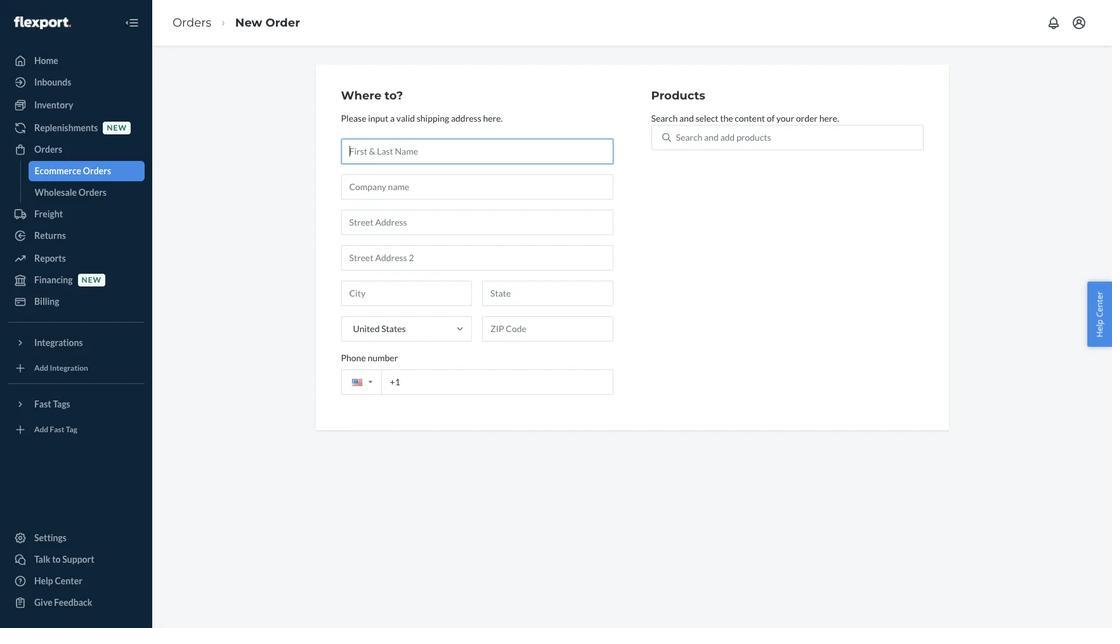 Task type: vqa. For each thing, say whether or not it's contained in the screenshot.
radio
no



Task type: locate. For each thing, give the bounding box(es) containing it.
1 vertical spatial help center
[[34, 576, 82, 587]]

here. right order
[[820, 113, 840, 124]]

where
[[341, 89, 382, 103]]

orders link up ecommerce orders
[[8, 140, 145, 160]]

1 horizontal spatial help center
[[1094, 291, 1106, 338]]

ZIP Code text field
[[482, 317, 613, 342]]

fast left the tag
[[50, 426, 64, 435]]

freight link
[[8, 204, 145, 225]]

search up search image
[[652, 113, 678, 124]]

united states
[[353, 324, 406, 334]]

help center link
[[8, 572, 145, 592]]

and left add
[[705, 132, 719, 143]]

returns
[[34, 230, 66, 241]]

0 vertical spatial help center
[[1094, 291, 1106, 338]]

add
[[34, 364, 48, 373], [34, 426, 48, 435]]

and for select
[[680, 113, 694, 124]]

reports link
[[8, 249, 145, 269]]

orders inside breadcrumbs navigation
[[173, 16, 211, 30]]

open account menu image
[[1072, 15, 1087, 30]]

inventory
[[34, 100, 73, 110]]

input
[[368, 113, 389, 124]]

settings
[[34, 533, 67, 544]]

breadcrumbs navigation
[[162, 4, 310, 41]]

0 vertical spatial add
[[34, 364, 48, 373]]

search right search image
[[676, 132, 703, 143]]

First & Last Name text field
[[341, 139, 613, 164]]

1 add from the top
[[34, 364, 48, 373]]

add down fast tags
[[34, 426, 48, 435]]

0 vertical spatial and
[[680, 113, 694, 124]]

add fast tag link
[[8, 420, 145, 440]]

phone number
[[341, 353, 398, 364]]

2 add from the top
[[34, 426, 48, 435]]

fast left tags
[[34, 399, 51, 410]]

here.
[[483, 113, 503, 124], [820, 113, 840, 124]]

add for add integration
[[34, 364, 48, 373]]

and left select
[[680, 113, 694, 124]]

1 horizontal spatial center
[[1094, 291, 1106, 317]]

new down inventory link
[[107, 123, 127, 133]]

orders link left new
[[173, 16, 211, 30]]

0 horizontal spatial center
[[55, 576, 82, 587]]

new
[[235, 16, 262, 30]]

0 horizontal spatial and
[[680, 113, 694, 124]]

0 horizontal spatial help
[[34, 576, 53, 587]]

valid
[[397, 113, 415, 124]]

2 here. from the left
[[820, 113, 840, 124]]

1 horizontal spatial new
[[107, 123, 127, 133]]

fast
[[34, 399, 51, 410], [50, 426, 64, 435]]

orders
[[173, 16, 211, 30], [34, 144, 62, 155], [83, 166, 111, 176], [79, 187, 107, 198]]

0 vertical spatial help
[[1094, 320, 1106, 338]]

1 vertical spatial search
[[676, 132, 703, 143]]

0 vertical spatial search
[[652, 113, 678, 124]]

integrations button
[[8, 333, 145, 354]]

1 vertical spatial and
[[705, 132, 719, 143]]

search
[[652, 113, 678, 124], [676, 132, 703, 143]]

flexport logo image
[[14, 16, 71, 29]]

products
[[652, 89, 706, 103]]

0 horizontal spatial help center
[[34, 576, 82, 587]]

1 vertical spatial add
[[34, 426, 48, 435]]

search image
[[662, 133, 671, 142]]

open notifications image
[[1047, 15, 1062, 30]]

wholesale
[[35, 187, 77, 198]]

help
[[1094, 320, 1106, 338], [34, 576, 53, 587]]

0 vertical spatial fast
[[34, 399, 51, 410]]

1 vertical spatial center
[[55, 576, 82, 587]]

united states: + 1 image
[[368, 382, 372, 384]]

0 vertical spatial orders link
[[173, 16, 211, 30]]

fast inside add fast tag link
[[50, 426, 64, 435]]

states
[[382, 324, 406, 334]]

returns link
[[8, 226, 145, 246]]

1 horizontal spatial orders link
[[173, 16, 211, 30]]

give feedback button
[[8, 593, 145, 614]]

and for add
[[705, 132, 719, 143]]

orders link
[[173, 16, 211, 30], [8, 140, 145, 160]]

orders left new
[[173, 16, 211, 30]]

new
[[107, 123, 127, 133], [82, 276, 102, 285]]

address
[[451, 113, 482, 124]]

new for financing
[[82, 276, 102, 285]]

here. right address
[[483, 113, 503, 124]]

content
[[735, 113, 765, 124]]

orders up the ecommerce
[[34, 144, 62, 155]]

0 vertical spatial center
[[1094, 291, 1106, 317]]

0 horizontal spatial new
[[82, 276, 102, 285]]

1 horizontal spatial and
[[705, 132, 719, 143]]

wholesale orders
[[35, 187, 107, 198]]

center
[[1094, 291, 1106, 317], [55, 576, 82, 587]]

add for add fast tag
[[34, 426, 48, 435]]

order
[[796, 113, 818, 124]]

0 horizontal spatial orders link
[[8, 140, 145, 160]]

1 vertical spatial fast
[[50, 426, 64, 435]]

orders up wholesale orders link
[[83, 166, 111, 176]]

help center
[[1094, 291, 1106, 338], [34, 576, 82, 587]]

1 horizontal spatial help
[[1094, 320, 1106, 338]]

please input a valid shipping address here.
[[341, 113, 503, 124]]

new down reports link
[[82, 276, 102, 285]]

feedback
[[54, 598, 92, 609]]

Street Address text field
[[341, 210, 613, 235]]

inventory link
[[8, 95, 145, 116]]

ecommerce orders
[[35, 166, 111, 176]]

of
[[767, 113, 775, 124]]

0 vertical spatial new
[[107, 123, 127, 133]]

add left the integration
[[34, 364, 48, 373]]

1 vertical spatial new
[[82, 276, 102, 285]]

select
[[696, 113, 719, 124]]

your
[[777, 113, 795, 124]]

0 horizontal spatial here.
[[483, 113, 503, 124]]

State text field
[[482, 281, 613, 306]]

inbounds link
[[8, 72, 145, 93]]

where to?
[[341, 89, 403, 103]]

1 horizontal spatial here.
[[820, 113, 840, 124]]

and
[[680, 113, 694, 124], [705, 132, 719, 143]]



Task type: describe. For each thing, give the bounding box(es) containing it.
1 (702) 123-4567 telephone field
[[341, 370, 613, 395]]

fast tags button
[[8, 395, 145, 415]]

Company name text field
[[341, 174, 613, 200]]

reports
[[34, 253, 66, 264]]

add integration
[[34, 364, 88, 373]]

talk
[[34, 555, 50, 566]]

integrations
[[34, 338, 83, 348]]

wholesale orders link
[[28, 183, 145, 203]]

to
[[52, 555, 61, 566]]

shipping
[[417, 113, 449, 124]]

help inside button
[[1094, 320, 1106, 338]]

please
[[341, 113, 367, 124]]

add
[[721, 132, 735, 143]]

City text field
[[341, 281, 472, 306]]

ecommerce
[[35, 166, 81, 176]]

Street Address 2 text field
[[341, 245, 613, 271]]

search and select the content of your order here.
[[652, 113, 840, 124]]

help center button
[[1088, 282, 1113, 347]]

give feedback
[[34, 598, 92, 609]]

talk to support button
[[8, 550, 145, 571]]

close navigation image
[[124, 15, 140, 30]]

financing
[[34, 275, 73, 286]]

center inside button
[[1094, 291, 1106, 317]]

integration
[[50, 364, 88, 373]]

fast inside "fast tags" dropdown button
[[34, 399, 51, 410]]

billing
[[34, 296, 59, 307]]

number
[[368, 353, 398, 364]]

1 vertical spatial help
[[34, 576, 53, 587]]

settings link
[[8, 529, 145, 549]]

search for search and select the content of your order here.
[[652, 113, 678, 124]]

new order
[[235, 16, 300, 30]]

to?
[[385, 89, 403, 103]]

new order link
[[235, 16, 300, 30]]

search for search and add products
[[676, 132, 703, 143]]

a
[[390, 113, 395, 124]]

products
[[737, 132, 771, 143]]

talk to support
[[34, 555, 94, 566]]

billing link
[[8, 292, 145, 312]]

tags
[[53, 399, 70, 410]]

phone
[[341, 353, 366, 364]]

orders down ecommerce orders link at top left
[[79, 187, 107, 198]]

add fast tag
[[34, 426, 77, 435]]

help center inside button
[[1094, 291, 1106, 338]]

give
[[34, 598, 52, 609]]

ecommerce orders link
[[28, 161, 145, 182]]

united
[[353, 324, 380, 334]]

the
[[721, 113, 733, 124]]

1 vertical spatial orders link
[[8, 140, 145, 160]]

support
[[62, 555, 94, 566]]

replenishments
[[34, 122, 98, 133]]

search and add products
[[676, 132, 771, 143]]

new for replenishments
[[107, 123, 127, 133]]

inbounds
[[34, 77, 71, 88]]

tag
[[66, 426, 77, 435]]

1 here. from the left
[[483, 113, 503, 124]]

home
[[34, 55, 58, 66]]

add integration link
[[8, 359, 145, 379]]

freight
[[34, 209, 63, 220]]

order
[[266, 16, 300, 30]]

home link
[[8, 51, 145, 71]]

fast tags
[[34, 399, 70, 410]]



